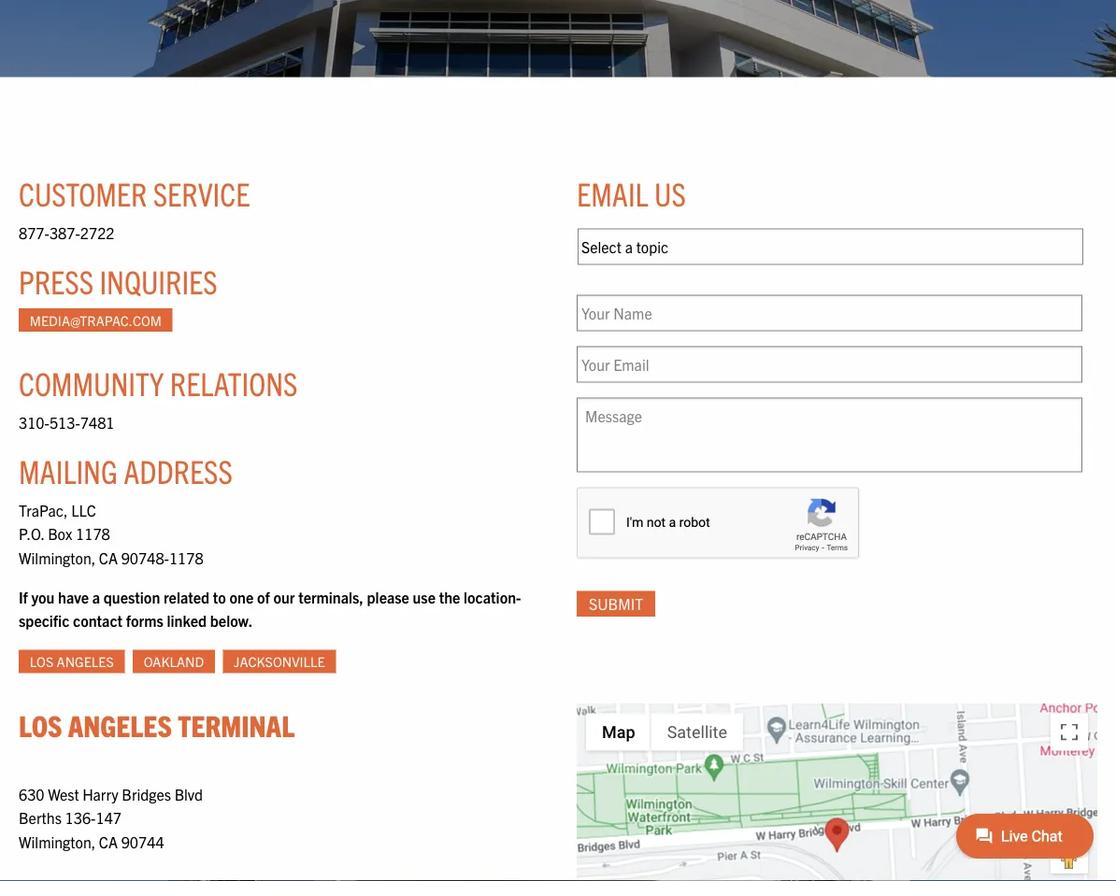Task type: locate. For each thing, give the bounding box(es) containing it.
have
[[58, 587, 89, 606]]

below.
[[210, 611, 253, 630]]

1178
[[76, 525, 110, 543], [169, 549, 203, 567]]

blvd
[[174, 785, 203, 803]]

box
[[48, 525, 72, 543]]

email
[[577, 173, 648, 213]]

ca down 147
[[99, 833, 118, 851]]

berths
[[19, 809, 62, 827]]

terminal
[[178, 706, 295, 743]]

los down los angeles "link"
[[19, 706, 62, 743]]

90748-
[[121, 549, 169, 567]]

ca left the 90748-
[[99, 549, 118, 567]]

1 vertical spatial los
[[19, 706, 62, 743]]

877-
[[19, 223, 49, 242]]

wilmington, down box
[[19, 549, 96, 567]]

menu bar
[[586, 714, 743, 751]]

0 vertical spatial los
[[30, 653, 54, 670]]

media@trapac.com
[[30, 311, 162, 329]]

los for los angeles
[[30, 653, 54, 670]]

1 horizontal spatial 1178
[[169, 549, 203, 567]]

wilmington, down berths
[[19, 833, 96, 851]]

los for los angeles terminal
[[19, 706, 62, 743]]

los
[[30, 653, 54, 670], [19, 706, 62, 743]]

terminals,
[[298, 587, 364, 606]]

los angeles link
[[19, 650, 125, 674]]

Your Name text field
[[577, 295, 1083, 331]]

angeles for los angeles terminal
[[68, 706, 172, 743]]

customer service
[[19, 173, 250, 213]]

angeles down contact
[[57, 653, 114, 670]]

wilmington,
[[19, 549, 96, 567], [19, 833, 96, 851]]

question
[[104, 587, 160, 606]]

1178 up related
[[169, 549, 203, 567]]

0 vertical spatial angeles
[[57, 653, 114, 670]]

service
[[153, 173, 250, 213]]

menu bar containing map
[[586, 714, 743, 751]]

if
[[19, 587, 28, 606]]

310-
[[19, 413, 49, 432]]

related
[[164, 587, 210, 606]]

0 vertical spatial ca
[[99, 549, 118, 567]]

angeles
[[57, 653, 114, 670], [68, 706, 172, 743]]

map
[[602, 723, 635, 742]]

1 vertical spatial ca
[[99, 833, 118, 851]]

customer
[[19, 173, 147, 213]]

310-513-7481
[[19, 413, 115, 432]]

relations
[[170, 362, 298, 403]]

1 vertical spatial angeles
[[68, 706, 172, 743]]

1178 down the llc
[[76, 525, 110, 543]]

0 vertical spatial wilmington,
[[19, 549, 96, 567]]

630 west harry bridges blvd berths 136-147 wilmington, ca 90744
[[19, 785, 203, 851]]

location-
[[464, 587, 521, 606]]

1 vertical spatial 1178
[[169, 549, 203, 567]]

angeles up harry
[[68, 706, 172, 743]]

1 ca from the top
[[99, 549, 118, 567]]

1 vertical spatial wilmington,
[[19, 833, 96, 851]]

email us
[[577, 173, 686, 213]]

angeles inside "link"
[[57, 653, 114, 670]]

of
[[257, 587, 270, 606]]

mailing address
[[19, 450, 233, 490]]

ca inside 630 west harry bridges blvd berths 136-147 wilmington, ca 90744
[[99, 833, 118, 851]]

forms
[[126, 611, 163, 630]]

None submit
[[577, 591, 655, 617]]

main content
[[0, 133, 1116, 882]]

los inside "link"
[[30, 653, 54, 670]]

map button
[[586, 714, 651, 751]]

to
[[213, 587, 226, 606]]

west
[[48, 785, 79, 803]]

p.o.
[[19, 525, 44, 543]]

2 ca from the top
[[99, 833, 118, 851]]

387-
[[49, 223, 80, 242]]

1 wilmington, from the top
[[19, 549, 96, 567]]

jacksonville
[[234, 653, 325, 670]]

if you have a question related to one of our terminals, please use the location- specific contact forms linked below.
[[19, 587, 521, 630]]

los angeles terminal
[[19, 706, 295, 743]]

136-
[[65, 809, 96, 827]]

wilmington, inside 630 west harry bridges blvd berths 136-147 wilmington, ca 90744
[[19, 833, 96, 851]]

2 wilmington, from the top
[[19, 833, 96, 851]]

you
[[31, 587, 55, 606]]

address
[[124, 450, 233, 490]]

7481
[[80, 413, 115, 432]]

0 horizontal spatial 1178
[[76, 525, 110, 543]]

los down "specific"
[[30, 653, 54, 670]]

satellite button
[[651, 714, 743, 751]]

mailing
[[19, 450, 118, 490]]

ca
[[99, 549, 118, 567], [99, 833, 118, 851]]

community
[[19, 362, 164, 403]]

our
[[273, 587, 295, 606]]



Task type: describe. For each thing, give the bounding box(es) containing it.
contact
[[73, 611, 123, 630]]

the
[[439, 587, 460, 606]]

90744
[[121, 833, 164, 851]]

Message text field
[[577, 398, 1083, 472]]

0 vertical spatial 1178
[[76, 525, 110, 543]]

trapac,
[[19, 501, 68, 519]]

630
[[19, 785, 44, 803]]

satellite
[[667, 723, 727, 742]]

a
[[92, 587, 100, 606]]

please
[[367, 587, 409, 606]]

jacksonville link
[[223, 650, 336, 674]]

one
[[230, 587, 254, 606]]

community relations
[[19, 362, 298, 403]]

oakland link
[[133, 650, 215, 674]]

bridges
[[122, 785, 171, 803]]

wilmington, inside trapac, llc p.o. box 1178 wilmington, ca 90748-1178
[[19, 549, 96, 567]]

513-
[[49, 413, 80, 432]]

media@trapac.com link
[[19, 309, 173, 332]]

map region
[[396, 637, 1114, 882]]

press inquiries
[[19, 260, 218, 300]]

menu bar inside main content
[[586, 714, 743, 751]]

linked
[[167, 611, 207, 630]]

inquiries
[[99, 260, 218, 300]]

Your Email text field
[[577, 346, 1083, 383]]

oakland
[[144, 653, 204, 670]]

147
[[96, 809, 122, 827]]

specific
[[19, 611, 70, 630]]

angeles for los angeles
[[57, 653, 114, 670]]

us
[[654, 173, 686, 213]]

llc
[[71, 501, 96, 519]]

ca inside trapac, llc p.o. box 1178 wilmington, ca 90748-1178
[[99, 549, 118, 567]]

none submit inside main content
[[577, 591, 655, 617]]

main content containing customer service
[[0, 133, 1116, 882]]

trapac, llc p.o. box 1178 wilmington, ca 90748-1178
[[19, 501, 203, 567]]

2722
[[80, 223, 115, 242]]

harry
[[83, 785, 118, 803]]

los angeles
[[30, 653, 114, 670]]

press
[[19, 260, 94, 300]]

use
[[413, 587, 436, 606]]

877-387-2722
[[19, 223, 115, 242]]



Task type: vqa. For each thing, say whether or not it's contained in the screenshot.
Satellite on the right of page
yes



